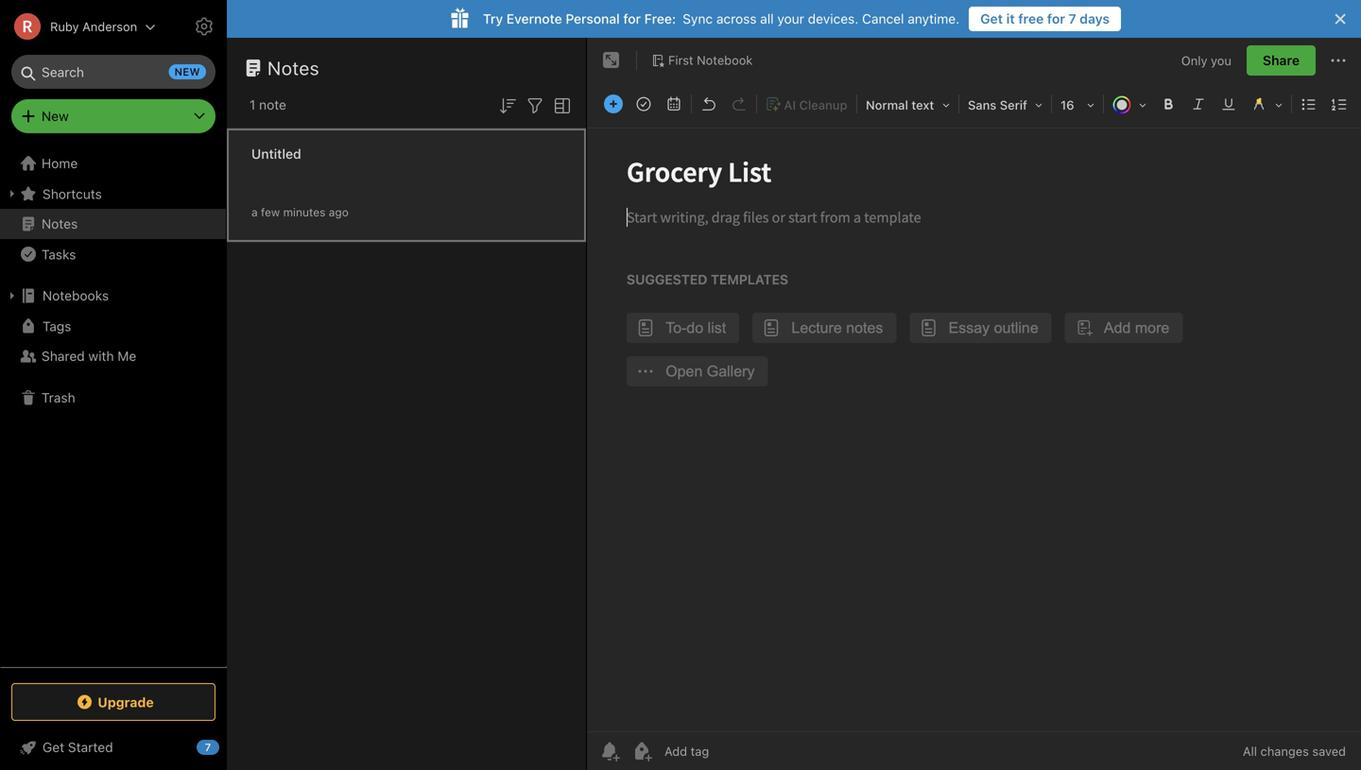 Task type: vqa. For each thing, say whether or not it's contained in the screenshot.
New popup button
yes



Task type: describe. For each thing, give the bounding box(es) containing it.
share button
[[1247, 45, 1316, 76]]

tasks button
[[0, 239, 226, 269]]

new button
[[11, 99, 216, 133]]

get started
[[43, 740, 113, 755]]

share
[[1263, 52, 1300, 68]]

upgrade
[[98, 695, 154, 710]]

bulleted list image
[[1296, 91, 1323, 117]]

get for get it free for 7 days
[[981, 11, 1003, 26]]

all
[[760, 11, 774, 26]]

notebooks
[[43, 288, 109, 303]]

notes inside tree
[[42, 216, 78, 232]]

Search text field
[[25, 55, 202, 89]]

changes
[[1261, 745, 1309, 759]]

get it free for 7 days
[[981, 11, 1110, 26]]

add tag image
[[631, 740, 653, 763]]

sans
[[968, 98, 997, 112]]

you
[[1211, 53, 1232, 67]]

expand notebooks image
[[5, 288, 20, 303]]

More actions field
[[1327, 45, 1350, 76]]

me
[[118, 348, 136, 364]]

note
[[259, 97, 286, 113]]

notebooks link
[[0, 281, 226, 311]]

with
[[88, 348, 114, 364]]

Note Editor text field
[[587, 129, 1361, 732]]

16
[[1061, 98, 1075, 112]]

Help and Learning task checklist field
[[0, 733, 227, 763]]

notes link
[[0, 209, 226, 239]]

free
[[1018, 11, 1044, 26]]

new
[[174, 66, 200, 78]]

7 inside help and learning task checklist "field"
[[205, 742, 211, 754]]

7 inside button
[[1069, 11, 1077, 26]]

get for get started
[[43, 740, 64, 755]]

evernote
[[507, 11, 562, 26]]

home link
[[0, 148, 227, 179]]

add a reminder image
[[598, 740, 621, 763]]

tags
[[43, 318, 71, 334]]

started
[[68, 740, 113, 755]]

undo image
[[696, 91, 722, 117]]

click to collapse image
[[220, 736, 234, 758]]

it
[[1007, 11, 1015, 26]]

add filters image
[[524, 94, 546, 117]]

first notebook
[[668, 53, 753, 67]]

home
[[42, 156, 78, 171]]

normal text
[[866, 98, 934, 112]]

Sort options field
[[496, 93, 519, 117]]

text
[[912, 98, 934, 112]]

a
[[251, 206, 258, 219]]

untitled
[[251, 146, 301, 162]]

ruby anderson
[[50, 19, 137, 34]]

personal
[[566, 11, 620, 26]]

shortcuts
[[43, 186, 102, 202]]

a few minutes ago
[[251, 206, 349, 219]]

Font size field
[[1054, 91, 1101, 118]]

calendar event image
[[661, 91, 687, 117]]

try evernote personal for free: sync across all your devices. cancel anytime.
[[483, 11, 960, 26]]

Add tag field
[[663, 744, 805, 760]]

View options field
[[546, 93, 574, 117]]

Insert field
[[599, 91, 628, 117]]

new
[[42, 108, 69, 124]]

underline image
[[1216, 91, 1242, 117]]



Task type: locate. For each thing, give the bounding box(es) containing it.
italic image
[[1186, 91, 1212, 117]]

saved
[[1313, 745, 1346, 759]]

cancel
[[862, 11, 904, 26]]

all
[[1243, 745, 1257, 759]]

7 left click to collapse icon
[[205, 742, 211, 754]]

1
[[250, 97, 256, 113]]

notes up tasks
[[42, 216, 78, 232]]

bold image
[[1155, 91, 1182, 117]]

across
[[717, 11, 757, 26]]

1 vertical spatial notes
[[42, 216, 78, 232]]

more actions image
[[1327, 49, 1350, 72]]

minutes
[[283, 206, 326, 219]]

2 for from the left
[[1047, 11, 1065, 26]]

task image
[[631, 91, 657, 117]]

1 note
[[250, 97, 286, 113]]

0 horizontal spatial for
[[623, 11, 641, 26]]

0 vertical spatial get
[[981, 11, 1003, 26]]

0 horizontal spatial notes
[[42, 216, 78, 232]]

0 vertical spatial notes
[[268, 57, 320, 79]]

for inside button
[[1047, 11, 1065, 26]]

sync
[[683, 11, 713, 26]]

shared with me
[[42, 348, 136, 364]]

0 horizontal spatial 7
[[205, 742, 211, 754]]

note window element
[[587, 38, 1361, 771]]

expand note image
[[600, 49, 623, 72]]

Add filters field
[[524, 93, 546, 117]]

for for free:
[[623, 11, 641, 26]]

trash
[[42, 390, 75, 406]]

for left free:
[[623, 11, 641, 26]]

1 horizontal spatial get
[[981, 11, 1003, 26]]

shared with me link
[[0, 341, 226, 372]]

try
[[483, 11, 503, 26]]

1 horizontal spatial 7
[[1069, 11, 1077, 26]]

notes
[[268, 57, 320, 79], [42, 216, 78, 232]]

Font family field
[[961, 91, 1049, 118]]

1 vertical spatial get
[[43, 740, 64, 755]]

get left it
[[981, 11, 1003, 26]]

days
[[1080, 11, 1110, 26]]

tasks
[[42, 247, 76, 262]]

1 horizontal spatial for
[[1047, 11, 1065, 26]]

get inside button
[[981, 11, 1003, 26]]

sans serif
[[968, 98, 1028, 112]]

numbered list image
[[1326, 91, 1353, 117]]

anytime.
[[908, 11, 960, 26]]

trash link
[[0, 383, 226, 413]]

your
[[778, 11, 804, 26]]

1 horizontal spatial notes
[[268, 57, 320, 79]]

devices.
[[808, 11, 859, 26]]

ruby
[[50, 19, 79, 34]]

for right "free"
[[1047, 11, 1065, 26]]

for for 7
[[1047, 11, 1065, 26]]

tree containing home
[[0, 148, 227, 667]]

anderson
[[82, 19, 137, 34]]

ago
[[329, 206, 349, 219]]

upgrade button
[[11, 684, 216, 721]]

7
[[1069, 11, 1077, 26], [205, 742, 211, 754]]

Highlight field
[[1244, 91, 1290, 118]]

tags button
[[0, 311, 226, 341]]

Account field
[[0, 8, 156, 45]]

1 for from the left
[[623, 11, 641, 26]]

shortcuts button
[[0, 179, 226, 209]]

tree
[[0, 148, 227, 667]]

get left started
[[43, 740, 64, 755]]

0 horizontal spatial get
[[43, 740, 64, 755]]

7 left 'days'
[[1069, 11, 1077, 26]]

notebook
[[697, 53, 753, 67]]

only you
[[1182, 53, 1232, 67]]

notes up note
[[268, 57, 320, 79]]

only
[[1182, 53, 1208, 67]]

for
[[623, 11, 641, 26], [1047, 11, 1065, 26]]

first notebook button
[[645, 47, 759, 74]]

first
[[668, 53, 694, 67]]

free:
[[644, 11, 676, 26]]

Font color field
[[1106, 91, 1153, 118]]

all changes saved
[[1243, 745, 1346, 759]]

get it free for 7 days button
[[969, 7, 1121, 31]]

settings image
[[193, 15, 216, 38]]

few
[[261, 206, 280, 219]]

get inside help and learning task checklist "field"
[[43, 740, 64, 755]]

get
[[981, 11, 1003, 26], [43, 740, 64, 755]]

new search field
[[25, 55, 206, 89]]

Heading level field
[[859, 91, 957, 118]]

1 vertical spatial 7
[[205, 742, 211, 754]]

serif
[[1000, 98, 1028, 112]]

More field
[[1355, 91, 1361, 117]]

normal
[[866, 98, 908, 112]]

shared
[[42, 348, 85, 364]]

0 vertical spatial 7
[[1069, 11, 1077, 26]]



